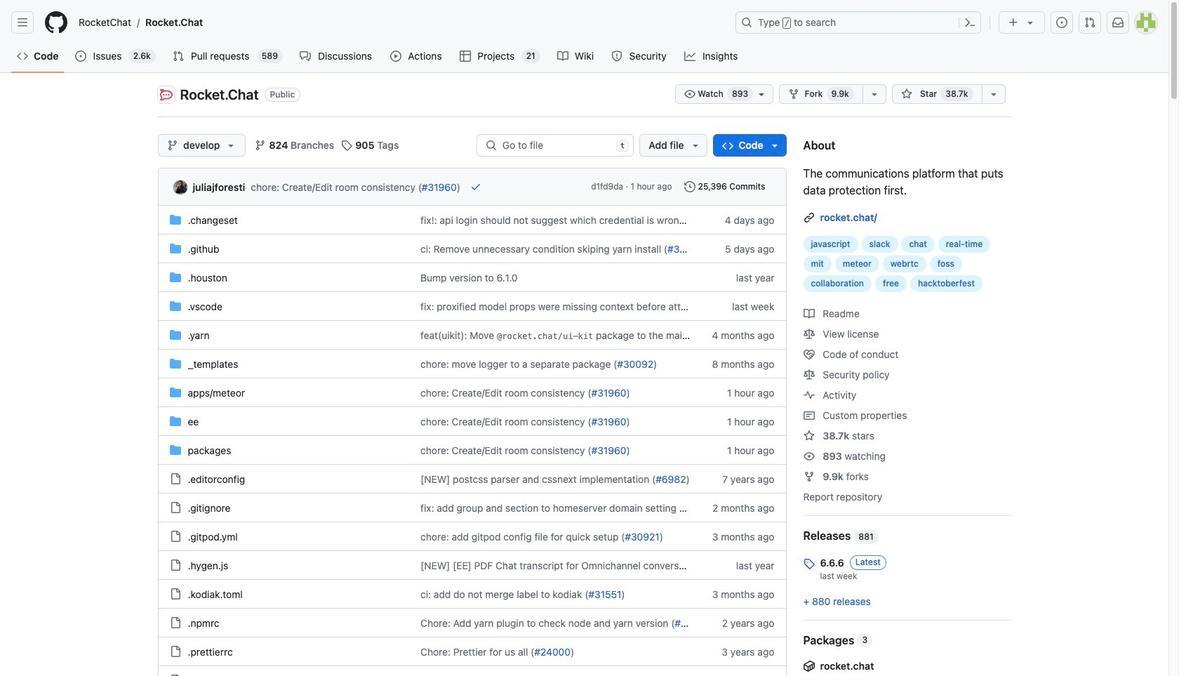 Task type: describe. For each thing, give the bounding box(es) containing it.
juliajforesti image
[[173, 180, 187, 194]]

1 triangle down image from the left
[[690, 140, 701, 151]]

star image
[[901, 88, 912, 100]]

play image
[[390, 51, 402, 62]]

0 vertical spatial code image
[[17, 51, 28, 62]]

issue opened image
[[1057, 17, 1068, 28]]

1 vertical spatial repo forked image
[[803, 471, 815, 482]]

4 directory image from the top
[[170, 387, 181, 398]]

1 vertical spatial triangle down image
[[226, 140, 237, 151]]

book image
[[803, 308, 815, 319]]

star image
[[803, 430, 815, 442]]

2 triangle down image from the left
[[769, 140, 780, 151]]

note image
[[803, 410, 815, 421]]

0 vertical spatial repo forked image
[[788, 88, 799, 100]]

owner avatar image
[[158, 86, 174, 103]]

1 vertical spatial eye image
[[803, 451, 815, 462]]

container image
[[803, 661, 815, 672]]

tag image
[[341, 140, 353, 151]]

1 directory image from the top
[[170, 243, 181, 254]]

Go to file text field
[[502, 135, 611, 156]]

history image
[[684, 181, 695, 192]]

tag image
[[803, 558, 815, 569]]

plus image
[[1008, 17, 1019, 28]]



Task type: locate. For each thing, give the bounding box(es) containing it.
triangle down image right plus "icon"
[[1025, 17, 1036, 28]]

1 vertical spatial law image
[[803, 369, 815, 380]]

1 horizontal spatial eye image
[[803, 451, 815, 462]]

list
[[73, 11, 727, 34]]

directory image
[[170, 243, 181, 254], [170, 300, 181, 312], [170, 358, 181, 369], [170, 387, 181, 398], [170, 416, 181, 427], [170, 444, 181, 456]]

git pull request image for issue opened image
[[173, 51, 184, 62]]

1 directory image from the top
[[170, 214, 181, 225]]

0 horizontal spatial repo forked image
[[788, 88, 799, 100]]

check image
[[470, 181, 482, 192]]

repo forked image
[[788, 88, 799, 100], [803, 471, 815, 482]]

git branch image
[[255, 140, 266, 151]]

book image
[[557, 51, 569, 62]]

1 vertical spatial git pull request image
[[173, 51, 184, 62]]

comment discussion image
[[300, 51, 311, 62]]

2 law image from the top
[[803, 369, 815, 380]]

git pull request image for issue opened icon
[[1085, 17, 1096, 28]]

0 vertical spatial eye image
[[684, 88, 696, 100]]

0 vertical spatial directory image
[[170, 214, 181, 225]]

0 horizontal spatial triangle down image
[[226, 140, 237, 151]]

git branch image
[[167, 140, 178, 151]]

0 horizontal spatial triangle down image
[[690, 140, 701, 151]]

homepage image
[[45, 11, 67, 34]]

0 vertical spatial git pull request image
[[1085, 17, 1096, 28]]

git pull request image
[[1085, 17, 1096, 28], [173, 51, 184, 62]]

1 horizontal spatial git pull request image
[[1085, 17, 1096, 28]]

eye image down star image
[[803, 451, 815, 462]]

2 vertical spatial directory image
[[170, 329, 181, 340]]

table image
[[460, 51, 471, 62]]

shield image
[[611, 51, 623, 62]]

eye image down graph icon
[[684, 88, 696, 100]]

2 directory image from the top
[[170, 272, 181, 283]]

issue opened image
[[75, 51, 87, 62]]

directory image
[[170, 214, 181, 225], [170, 272, 181, 283], [170, 329, 181, 340]]

code of conduct image
[[803, 349, 815, 360]]

code image
[[17, 51, 28, 62], [722, 140, 733, 151]]

git pull request image up owner avatar
[[173, 51, 184, 62]]

notifications image
[[1113, 17, 1124, 28]]

1 horizontal spatial repo forked image
[[803, 471, 815, 482]]

law image down book icon
[[803, 329, 815, 340]]

3 directory image from the top
[[170, 329, 181, 340]]

1 vertical spatial directory image
[[170, 272, 181, 283]]

triangle down image
[[1025, 17, 1036, 28], [226, 140, 237, 151]]

0 vertical spatial triangle down image
[[1025, 17, 1036, 28]]

1 horizontal spatial triangle down image
[[769, 140, 780, 151]]

law image
[[803, 329, 815, 340], [803, 369, 815, 380]]

1 vertical spatial code image
[[722, 140, 733, 151]]

1 horizontal spatial code image
[[722, 140, 733, 151]]

0 horizontal spatial code image
[[17, 51, 28, 62]]

add this repository to a list image
[[988, 88, 999, 100]]

1 law image from the top
[[803, 329, 815, 340]]

law image up pulse image
[[803, 369, 815, 380]]

search image
[[486, 140, 497, 151]]

triangle down image
[[690, 140, 701, 151], [769, 140, 780, 151]]

0 vertical spatial law image
[[803, 329, 815, 340]]

6 directory image from the top
[[170, 444, 181, 456]]

pulse image
[[803, 390, 815, 401]]

triangle down image left git branch icon
[[226, 140, 237, 151]]

graph image
[[685, 51, 696, 62]]

see your forks of this repository image
[[869, 88, 880, 100]]

git pull request image left notifications icon
[[1085, 17, 1096, 28]]

command palette image
[[965, 17, 976, 28]]

5 directory image from the top
[[170, 416, 181, 427]]

0 horizontal spatial git pull request image
[[173, 51, 184, 62]]

0 horizontal spatial eye image
[[684, 88, 696, 100]]

1 horizontal spatial triangle down image
[[1025, 17, 1036, 28]]

2 directory image from the top
[[170, 300, 181, 312]]

link image
[[803, 212, 815, 223]]

eye image
[[684, 88, 696, 100], [803, 451, 815, 462]]

38664 users starred this repository element
[[941, 87, 973, 101]]

3 directory image from the top
[[170, 358, 181, 369]]



Task type: vqa. For each thing, say whether or not it's contained in the screenshot.
Package Icon
no



